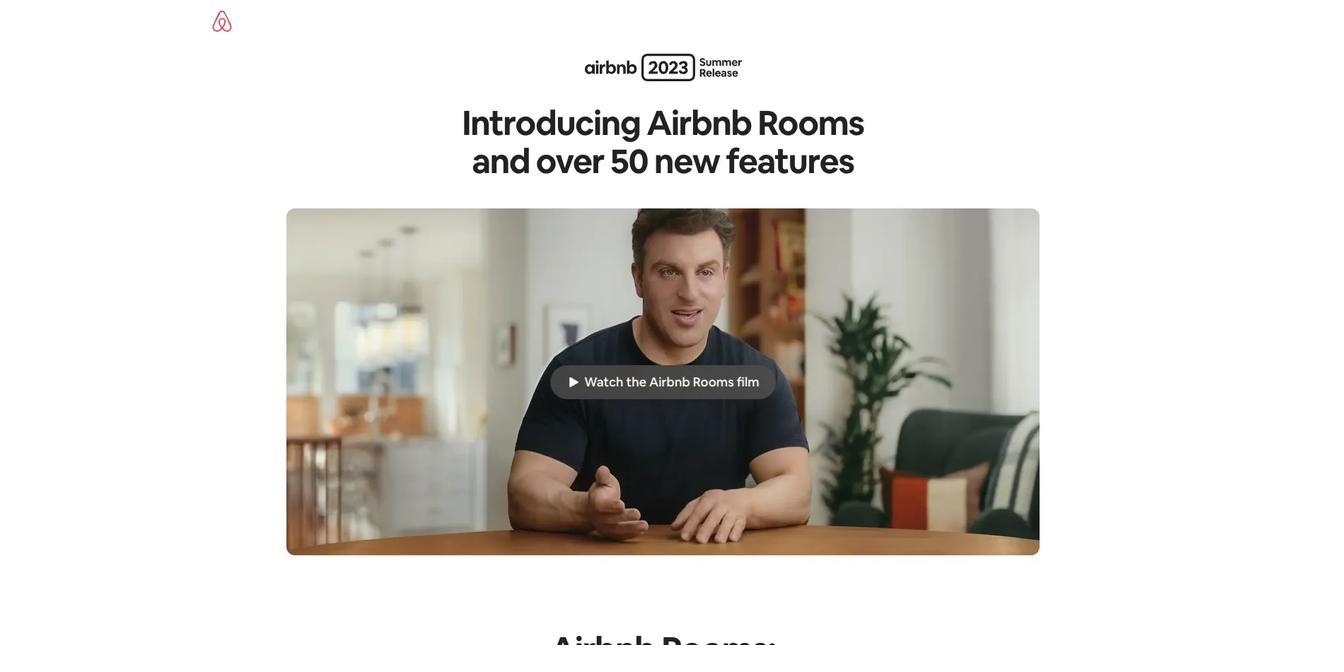 Task type: describe. For each thing, give the bounding box(es) containing it.
introducing
[[462, 101, 641, 145]]

the
[[626, 374, 646, 390]]

introducing airbnb rooms and over 50 new features
[[462, 101, 864, 183]]

and
[[472, 139, 530, 183]]

a still-frame of airbnb ceo brian chesky sitting at a table in a warmly lit home, mid-conversation and gesturing slightly. image
[[287, 209, 1040, 556]]

features
[[726, 139, 854, 183]]

watch the airbnb rooms film button
[[287, 209, 1040, 556]]

over
[[536, 139, 604, 183]]

50
[[610, 139, 648, 183]]



Task type: vqa. For each thing, say whether or not it's contained in the screenshot.
the bottom Airbnb
yes



Task type: locate. For each thing, give the bounding box(es) containing it.
film
[[737, 374, 759, 390]]

1 vertical spatial rooms
[[693, 374, 734, 390]]

airbnb down the airbnb 2023 summer release logo
[[647, 101, 752, 145]]

airbnb
[[647, 101, 752, 145], [649, 374, 690, 390]]

rooms
[[758, 101, 864, 145], [693, 374, 734, 390]]

airbnb inside watch the airbnb rooms film button
[[649, 374, 690, 390]]

watch the airbnb rooms film
[[584, 374, 759, 390]]

rooms inside introducing airbnb rooms and over 50 new features
[[758, 101, 864, 145]]

new
[[654, 139, 720, 183]]

watch
[[584, 374, 623, 390]]

airbnb homepage image
[[210, 10, 233, 33]]

rooms inside button
[[693, 374, 734, 390]]

the airbnb 2023 summer release logo image
[[585, 54, 742, 81]]

0 vertical spatial airbnb
[[647, 101, 752, 145]]

0 horizontal spatial rooms
[[693, 374, 734, 390]]

airbnb right the
[[649, 374, 690, 390]]

1 horizontal spatial rooms
[[758, 101, 864, 145]]

1 vertical spatial airbnb
[[649, 374, 690, 390]]

0 vertical spatial rooms
[[758, 101, 864, 145]]

airbnb inside introducing airbnb rooms and over 50 new features
[[647, 101, 752, 145]]



